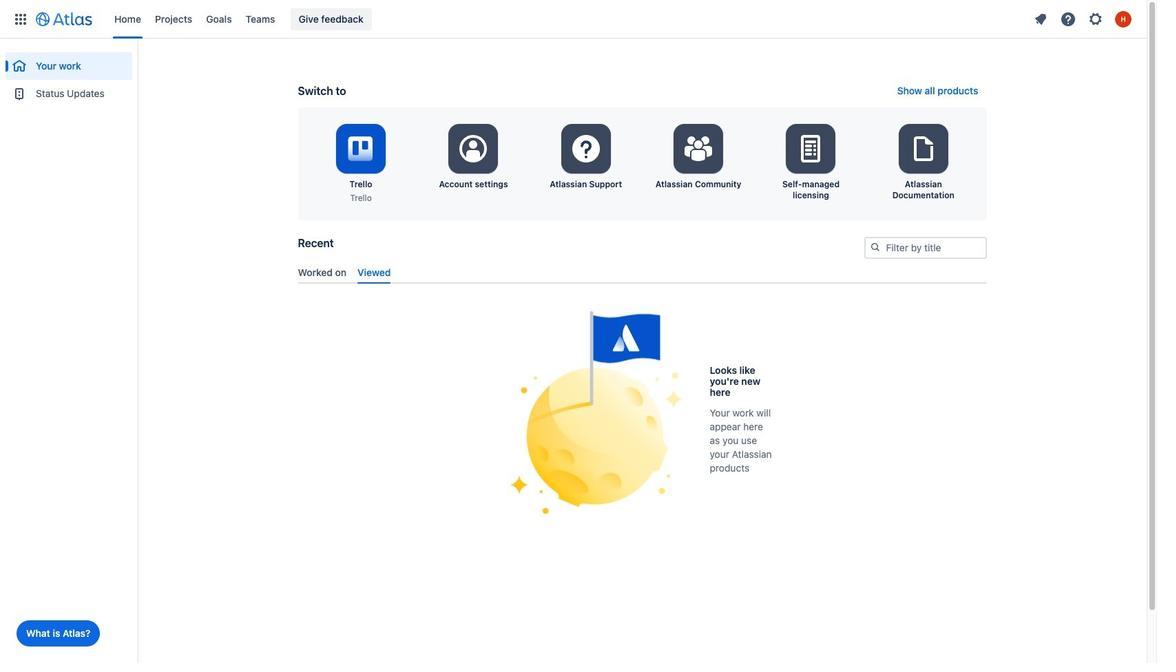 Task type: locate. For each thing, give the bounding box(es) containing it.
0 horizontal spatial settings image
[[570, 132, 603, 165]]

1 horizontal spatial settings image
[[682, 132, 716, 165]]

Filter by title field
[[866, 238, 986, 258]]

2 settings image from the left
[[682, 132, 716, 165]]

search image
[[870, 242, 881, 253]]

group
[[6, 39, 132, 112]]

switch to... image
[[12, 11, 29, 27]]

settings image
[[570, 132, 603, 165], [682, 132, 716, 165], [795, 132, 828, 165]]

1 settings image from the left
[[570, 132, 603, 165]]

banner
[[0, 0, 1148, 39]]

settings image
[[1088, 11, 1105, 27], [457, 132, 490, 165], [908, 132, 941, 165]]

2 horizontal spatial settings image
[[795, 132, 828, 165]]

1 horizontal spatial settings image
[[908, 132, 941, 165]]

tab list
[[293, 261, 993, 284]]

list
[[108, 0, 1029, 38], [1029, 8, 1139, 30]]

account image
[[1116, 11, 1132, 27]]



Task type: vqa. For each thing, say whether or not it's contained in the screenshot.
slack logo showing nan channels are connected to this goal on the top
no



Task type: describe. For each thing, give the bounding box(es) containing it.
2 horizontal spatial settings image
[[1088, 11, 1105, 27]]

notifications image
[[1033, 11, 1050, 27]]

top element
[[8, 0, 1029, 38]]

0 horizontal spatial settings image
[[457, 132, 490, 165]]

3 settings image from the left
[[795, 132, 828, 165]]

help icon image
[[1061, 11, 1077, 27]]



